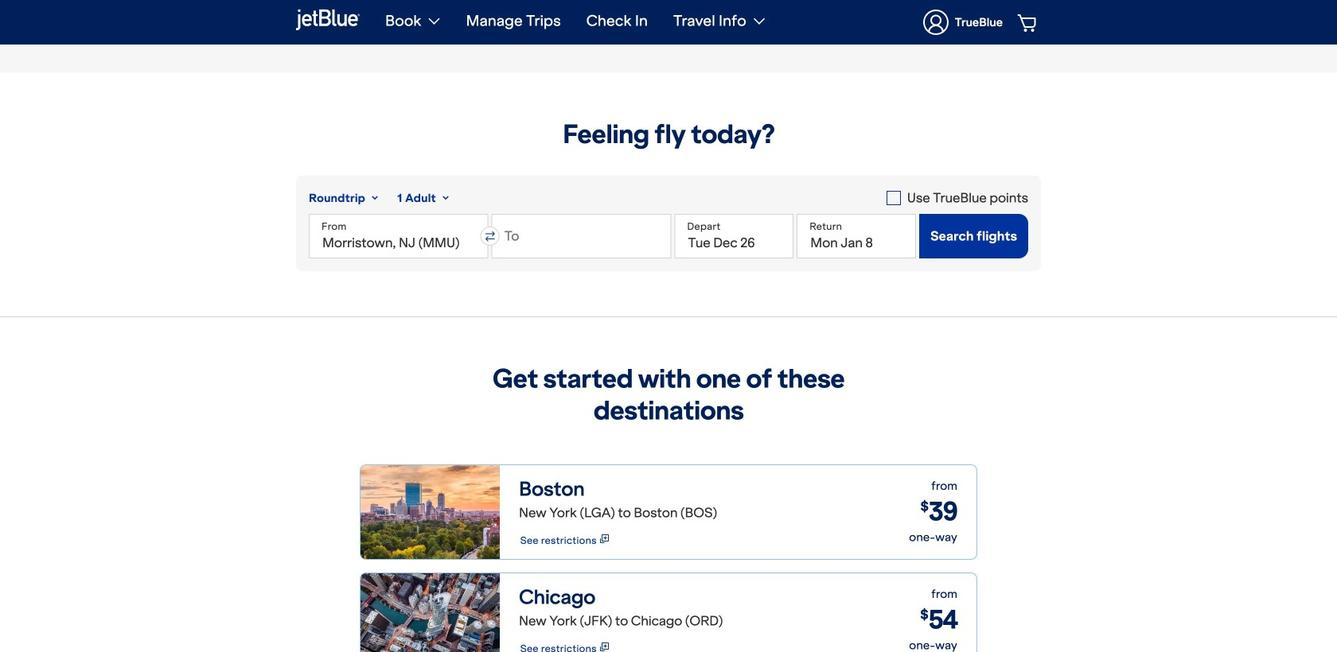 Task type: vqa. For each thing, say whether or not it's contained in the screenshot.
Return Press DOWN ARROW key to select available dates FIELD
yes



Task type: describe. For each thing, give the bounding box(es) containing it.
chicago image
[[361, 574, 500, 653]]

boston image
[[361, 466, 500, 560]]

0 vertical spatial opens modal on same screen image
[[600, 535, 609, 544]]

Depart Press DOWN ARROW key to select available dates field
[[675, 214, 794, 259]]

shopping cart (empty) image
[[1018, 13, 1039, 32]]

0 vertical spatial opens modal on same screen image
[[597, 535, 609, 544]]



Task type: locate. For each thing, give the bounding box(es) containing it.
None text field
[[309, 214, 488, 259]]

None text field
[[492, 214, 671, 259]]

navigation
[[373, 0, 1041, 45]]

1 vertical spatial opens modal on same screen image
[[597, 643, 609, 652]]

None checkbox
[[887, 189, 1028, 208]]

1 vertical spatial opens modal on same screen image
[[600, 643, 609, 652]]

opens modal on same screen image
[[600, 535, 609, 544], [597, 643, 609, 652]]

jetblue image
[[296, 7, 360, 32]]

opens modal on same screen image
[[597, 535, 609, 544], [600, 643, 609, 652]]

Return Press DOWN ARROW key to select available dates field
[[797, 214, 916, 259]]



